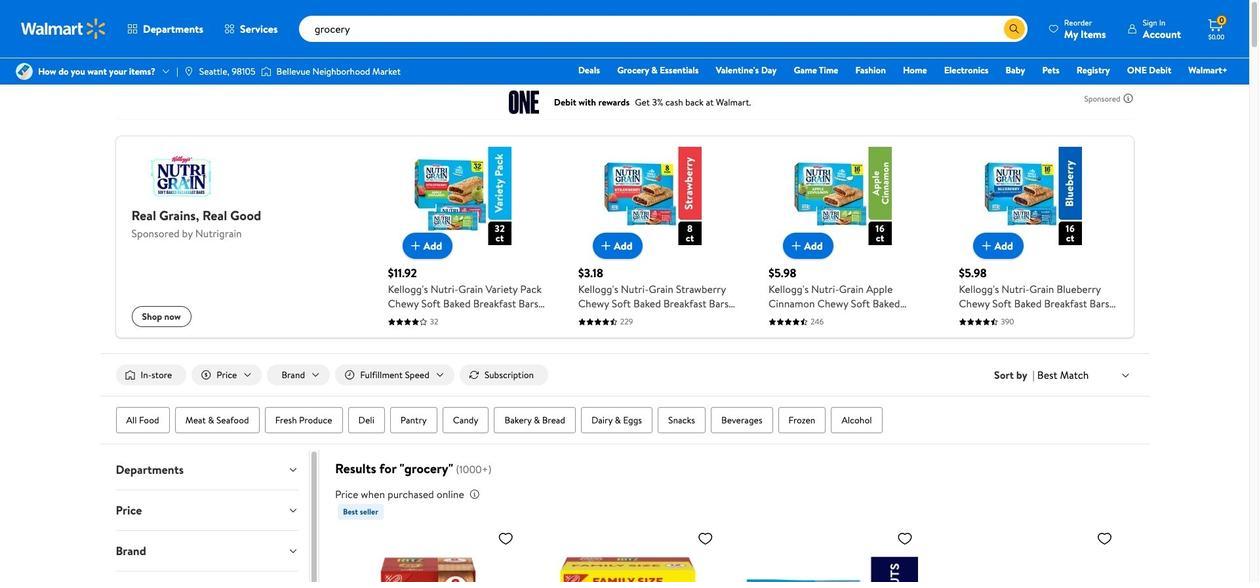 Task type: vqa. For each thing, say whether or not it's contained in the screenshot.
second Y cell from the right
no



Task type: locate. For each thing, give the bounding box(es) containing it.
 image
[[261, 65, 271, 78]]

3 tab from the top
[[105, 531, 309, 571]]

ritz family size fresh stacks crackers 17.8 oz image
[[538, 526, 719, 583]]

2 horizontal spatial add to cart image
[[979, 238, 995, 254]]

sort and filter section element
[[100, 354, 1150, 396]]

tab
[[105, 450, 309, 490], [105, 491, 309, 531], [105, 531, 309, 571], [105, 572, 309, 583]]

sign in to add to favorites list, ritz family size fresh stacks crackers 17.8 oz image
[[698, 531, 714, 547]]

add to cart image
[[408, 238, 424, 254], [789, 238, 804, 254], [979, 238, 995, 254]]

sort by best match image
[[1121, 370, 1131, 381]]

1 horizontal spatial add to cart image
[[789, 238, 804, 254]]

0 horizontal spatial add to cart image
[[408, 238, 424, 254]]

clear search field text image
[[989, 23, 999, 34]]

birds eye broccoli florets frozen vegetables, 52 oz. (frozen) image
[[937, 526, 1118, 583]]

2 tab from the top
[[105, 491, 309, 531]]

1 horizontal spatial  image
[[184, 66, 194, 77]]

search icon image
[[1010, 24, 1020, 34]]

legal information image
[[470, 489, 480, 500]]

 image
[[16, 63, 33, 80], [184, 66, 194, 77]]

0 horizontal spatial  image
[[16, 63, 33, 80]]

walmart image
[[21, 18, 106, 39]]

1 tab from the top
[[105, 450, 309, 490]]

1 add to cart image from the left
[[408, 238, 424, 254]]

add to cart image
[[598, 238, 614, 254]]

birds eye steamfresh brussels sprouts, frozen, 10.8 oz image
[[737, 526, 919, 583]]

sign in to add to favorites list, birds eye steamfresh brussels sprouts, frozen, 10.8 oz image
[[898, 531, 913, 547]]



Task type: describe. For each thing, give the bounding box(es) containing it.
Search search field
[[299, 16, 1028, 42]]

Walmart Site-Wide search field
[[299, 16, 1028, 42]]

ad disclaimer and feedback image
[[1124, 93, 1134, 104]]

2 add to cart image from the left
[[789, 238, 804, 254]]

ritz fresh stacks original crackers, 11.8 oz (8 stacks) image
[[338, 526, 519, 583]]

nutrigrain image
[[132, 147, 230, 206]]

sign in to add to favorites list, birds eye broccoli florets frozen vegetables, 52 oz. (frozen) image
[[1097, 531, 1113, 547]]

sign in to add to favorites list, ritz fresh stacks original crackers, 11.8 oz (8 stacks) image
[[498, 531, 514, 547]]

4 tab from the top
[[105, 572, 309, 583]]

3 add to cart image from the left
[[979, 238, 995, 254]]



